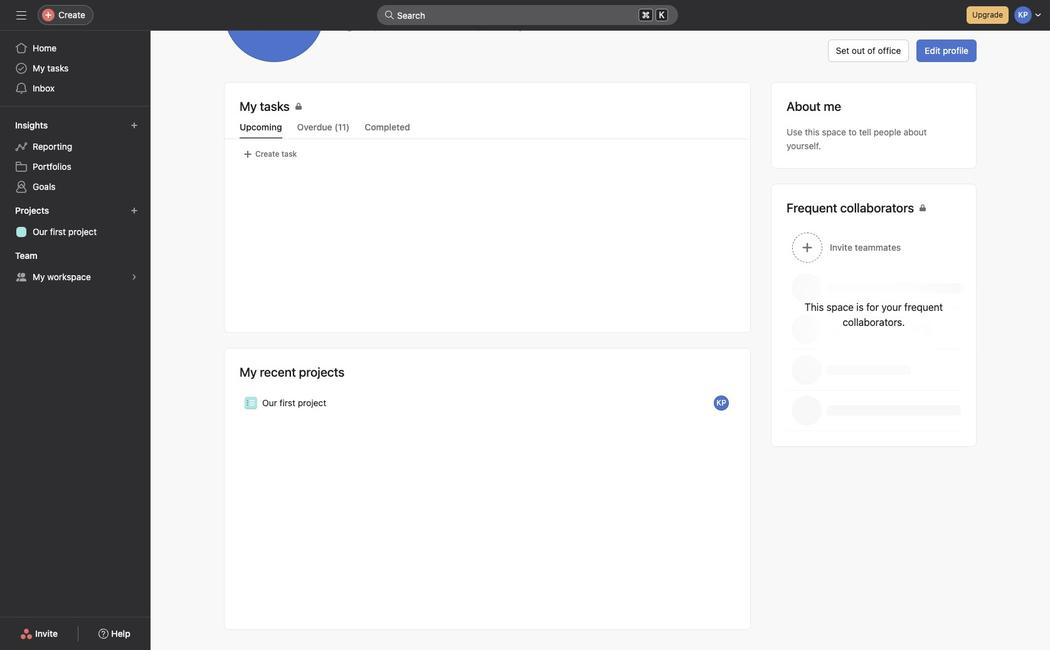 Task type: vqa. For each thing, say whether or not it's contained in the screenshot.
the leftmost "our"
yes



Task type: locate. For each thing, give the bounding box(es) containing it.
0 horizontal spatial project
[[68, 226, 97, 237]]

insights element
[[0, 114, 151, 199]]

our first project link
[[8, 222, 143, 242]]

0 vertical spatial project
[[68, 226, 97, 237]]

of
[[867, 45, 876, 56]]

help
[[111, 629, 130, 639]]

create task
[[255, 149, 297, 159]]

tell
[[859, 127, 871, 137]]

my
[[33, 63, 45, 73], [33, 272, 45, 282], [240, 365, 257, 380]]

1 vertical spatial our first project
[[262, 398, 326, 408]]

0 vertical spatial our first project
[[33, 226, 97, 237]]

1 horizontal spatial first
[[280, 398, 295, 408]]

1 vertical spatial create
[[255, 149, 279, 159]]

project up teams element
[[68, 226, 97, 237]]

1 vertical spatial my
[[33, 272, 45, 282]]

space
[[822, 127, 846, 137]]

team
[[15, 250, 37, 261]]

our first project down projects dropdown button
[[33, 226, 97, 237]]

first down projects dropdown button
[[50, 226, 66, 237]]

my tasks
[[33, 63, 69, 73]]

create left task
[[255, 149, 279, 159]]

project
[[68, 226, 97, 237], [298, 398, 326, 408]]

2:13pm
[[357, 21, 387, 31]]

completed
[[365, 122, 410, 132]]

prominent image
[[385, 10, 395, 20]]

None field
[[377, 5, 678, 25]]

0 vertical spatial my
[[33, 63, 45, 73]]

my down team dropdown button
[[33, 272, 45, 282]]

1 vertical spatial our
[[262, 398, 277, 408]]

0 vertical spatial create
[[58, 9, 85, 20]]

our right list icon
[[262, 398, 277, 408]]

projects
[[15, 205, 49, 216]]

new insights image
[[130, 122, 138, 129]]

invite
[[35, 629, 58, 639]]

create up home link
[[58, 9, 85, 20]]

goals
[[33, 181, 56, 192]]

first down my recent projects
[[280, 398, 295, 408]]

1 horizontal spatial create
[[255, 149, 279, 159]]

1 horizontal spatial project
[[298, 398, 326, 408]]

2 vertical spatial my
[[240, 365, 257, 380]]

first
[[50, 226, 66, 237], [280, 398, 295, 408]]

edit profile
[[925, 45, 969, 56]]

inbox link
[[8, 78, 143, 98]]

kp
[[717, 398, 726, 408]]

set out of office button
[[828, 40, 909, 62]]

my tasks link
[[8, 58, 143, 78]]

⌘
[[642, 9, 650, 20]]

my tasks link
[[240, 98, 735, 118]]

1 vertical spatial project
[[298, 398, 326, 408]]

edit
[[925, 45, 941, 56]]

workspace
[[47, 272, 91, 282]]

my left tasks at the top left
[[33, 63, 45, 73]]

help button
[[91, 623, 139, 646]]

create for create
[[58, 9, 85, 20]]

create button
[[38, 5, 93, 25]]

out
[[852, 45, 865, 56]]

use
[[787, 127, 802, 137]]

0 horizontal spatial our first project
[[33, 226, 97, 237]]

my workspace
[[33, 272, 91, 282]]

my inside teams element
[[33, 272, 45, 282]]

(11)
[[335, 122, 350, 132]]

portfolios
[[33, 161, 71, 172]]

insights
[[15, 120, 48, 130]]

our down projects dropdown button
[[33, 226, 48, 237]]

project down recent projects
[[298, 398, 326, 408]]

0 horizontal spatial first
[[50, 226, 66, 237]]

goals link
[[8, 177, 143, 197]]

0 horizontal spatial create
[[58, 9, 85, 20]]

yourself.
[[787, 141, 821, 151]]

create inside 'button'
[[255, 149, 279, 159]]

my inside global element
[[33, 63, 45, 73]]

global element
[[0, 31, 151, 106]]

list image
[[247, 400, 255, 407]]

0 vertical spatial first
[[50, 226, 66, 237]]

our first project down my recent projects
[[262, 398, 326, 408]]

1 horizontal spatial our
[[262, 398, 277, 408]]

overdue
[[297, 122, 332, 132]]

new project or portfolio image
[[130, 207, 138, 215]]

our first project
[[33, 226, 97, 237], [262, 398, 326, 408]]

profile
[[943, 45, 969, 56]]

our
[[33, 226, 48, 237], [262, 398, 277, 408]]

create for create task
[[255, 149, 279, 159]]

upcoming
[[240, 122, 282, 132]]

hide sidebar image
[[16, 10, 26, 20]]

invite teammates button
[[772, 227, 976, 269]]

set out of office
[[836, 45, 901, 56]]

create
[[58, 9, 85, 20], [255, 149, 279, 159]]

0 horizontal spatial our
[[33, 226, 48, 237]]

create inside dropdown button
[[58, 9, 85, 20]]

my up list icon
[[240, 365, 257, 380]]

0 vertical spatial our
[[33, 226, 48, 237]]

team button
[[13, 247, 49, 265]]



Task type: describe. For each thing, give the bounding box(es) containing it.
inbox
[[33, 83, 55, 93]]

my recent projects
[[240, 365, 345, 380]]

recent projects
[[260, 365, 345, 380]]

to
[[849, 127, 857, 137]]

reporting link
[[8, 137, 143, 157]]

completed button
[[365, 122, 410, 139]]

my workspace link
[[8, 267, 143, 287]]

invite teammates
[[830, 242, 901, 253]]

Search tasks, projects, and more text field
[[377, 5, 678, 25]]

upgrade button
[[967, 6, 1009, 24]]

about
[[904, 127, 927, 137]]

this
[[805, 127, 820, 137]]

home link
[[8, 38, 143, 58]]

project inside our first project "link"
[[68, 226, 97, 237]]

kendallparks02@gmail.com link
[[448, 19, 559, 33]]

set
[[836, 45, 849, 56]]

1 horizontal spatial our first project
[[262, 398, 326, 408]]

reporting
[[33, 141, 72, 152]]

edit profile button
[[917, 40, 977, 62]]

invite button
[[12, 623, 66, 646]]

teams element
[[0, 245, 151, 290]]

projects button
[[13, 202, 60, 220]]

task
[[282, 149, 297, 159]]

projects element
[[0, 199, 151, 245]]

overdue (11) button
[[297, 122, 350, 139]]

create task button
[[240, 146, 300, 163]]

upcoming button
[[240, 122, 282, 139]]

upgrade
[[972, 10, 1003, 19]]

home
[[33, 43, 57, 53]]

time
[[411, 21, 428, 31]]

office
[[878, 45, 901, 56]]

use this space to tell people about yourself.
[[787, 127, 927, 151]]

k
[[659, 10, 664, 20]]

overdue (11)
[[297, 122, 350, 132]]

about me
[[787, 99, 841, 114]]

frequent collaborators
[[787, 201, 914, 215]]

see details, my workspace image
[[130, 274, 138, 281]]

our inside "link"
[[33, 226, 48, 237]]

my for my workspace
[[33, 272, 45, 282]]

kendallparks02@gmail.com
[[448, 21, 559, 31]]

first inside "link"
[[50, 226, 66, 237]]

1 vertical spatial first
[[280, 398, 295, 408]]

my tasks
[[240, 99, 290, 114]]

people
[[874, 127, 901, 137]]

our first project inside "link"
[[33, 226, 97, 237]]

my for my tasks
[[33, 63, 45, 73]]

2:13pm local time
[[357, 21, 428, 31]]

local
[[389, 21, 408, 31]]

portfolios link
[[8, 157, 143, 177]]

my for my recent projects
[[240, 365, 257, 380]]

tasks
[[47, 63, 69, 73]]



